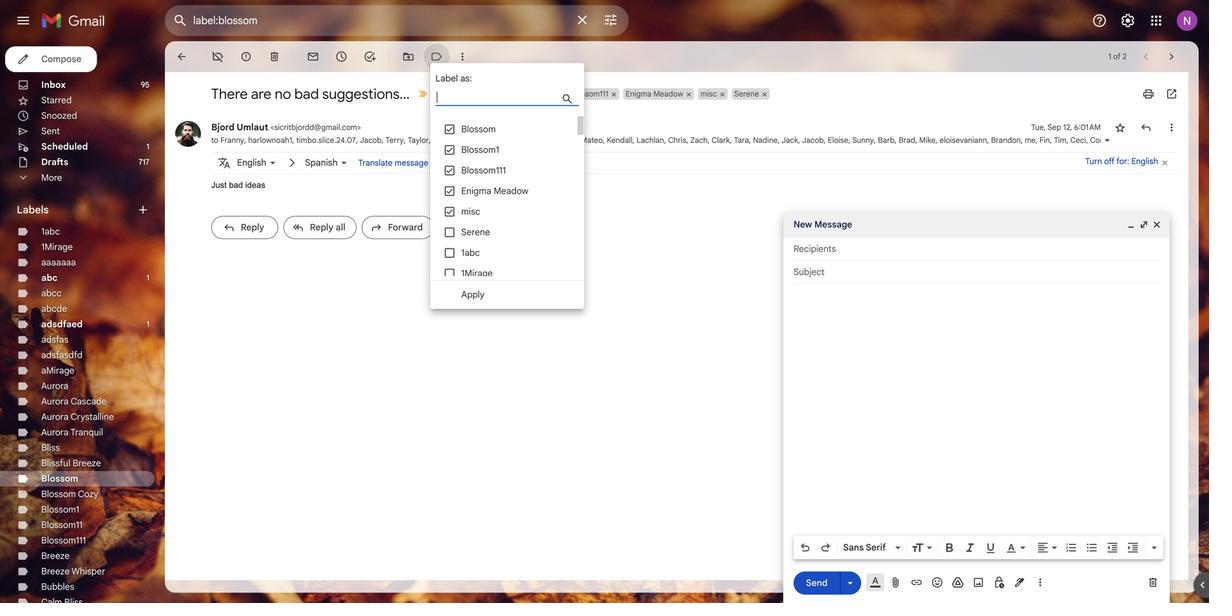 Task type: vqa. For each thing, say whether or not it's contained in the screenshot.
"to Franny , harlownoah1 , timbo.slice.24.07 , Jacob , Terry , Taylor , Grayson , Sharpay Tiffany"
yes



Task type: describe. For each thing, give the bounding box(es) containing it.
0 vertical spatial blossom
[[461, 124, 496, 135]]

blissful breeze
[[41, 458, 101, 469]]

timbo.slice.24.07
[[296, 136, 356, 145]]

forward
[[388, 222, 423, 233]]

send
[[806, 578, 828, 589]]

1 vertical spatial misc
[[461, 206, 480, 217]]

adsfas
[[41, 334, 68, 346]]

blossom cozy link
[[41, 489, 98, 500]]

message
[[815, 219, 852, 230]]

0 horizontal spatial serene
[[461, 227, 490, 238]]

breeze whisper link
[[41, 566, 105, 578]]

taylor
[[408, 136, 429, 145]]

tue, sep 12, 6:01 am cell
[[1031, 121, 1101, 134]]

Message Body text field
[[794, 291, 1160, 533]]

blossom cozy
[[41, 489, 98, 500]]

blossom for blossom link
[[41, 474, 78, 485]]

cascade
[[71, 396, 107, 407]]

bulleted list ‪(⌘⇧8)‬ image
[[1086, 542, 1098, 555]]

whisper
[[72, 566, 105, 578]]

bliss
[[41, 443, 60, 454]]

serene button
[[732, 88, 760, 100]]

translate message
[[358, 158, 428, 168]]

inbox for inbox link
[[41, 79, 66, 91]]

more options image
[[1037, 577, 1044, 589]]

zach
[[691, 136, 708, 145]]

more button
[[0, 170, 155, 186]]

there are no bad suggestions...
[[211, 85, 410, 103]]

1mirage link
[[41, 242, 73, 253]]

adsfasdfd link
[[41, 350, 82, 361]]

mateo
[[581, 136, 603, 145]]

blossom11
[[41, 520, 83, 531]]

labels heading
[[17, 204, 137, 216]]

aaaaaaa link
[[41, 257, 76, 268]]

1 horizontal spatial blossom111
[[461, 165, 506, 176]]

bubbles
[[41, 582, 74, 593]]

blossom for blossom cozy
[[41, 489, 76, 500]]

tara
[[734, 136, 749, 145]]

0 horizontal spatial enigma meadow
[[461, 186, 529, 197]]

meadow inside button
[[654, 89, 683, 99]]

2 jacob from the left
[[802, 136, 824, 145]]

snooze image
[[335, 50, 348, 63]]

enigma inside button
[[626, 89, 652, 99]]

underline ‪(⌘u)‬ image
[[984, 542, 997, 555]]

ideas
[[245, 180, 265, 190]]

30 , from the left
[[1184, 136, 1188, 145]]

blossom111 for blossom111 link
[[41, 535, 86, 547]]

are
[[251, 85, 271, 103]]

aurora cascade
[[41, 396, 107, 407]]

7 , from the left
[[462, 136, 464, 145]]

breeze whisper
[[41, 566, 105, 578]]

all
[[336, 222, 346, 233]]

advanced search options image
[[598, 7, 624, 33]]

back to "blossom" image
[[175, 50, 188, 63]]

terry
[[386, 136, 404, 145]]

abc link
[[41, 273, 58, 284]]

italic ‪(⌘i)‬ image
[[964, 542, 977, 555]]

1 vertical spatial enigma
[[461, 186, 491, 197]]

lachlan
[[637, 136, 664, 145]]

12 , from the left
[[687, 136, 689, 145]]

Not starred checkbox
[[1114, 121, 1127, 134]]

29 , from the left
[[1086, 136, 1088, 145]]

adsdfaed link
[[41, 319, 83, 330]]

sharpay
[[466, 136, 495, 145]]

more image
[[456, 50, 469, 63]]

2 , from the left
[[292, 136, 294, 145]]

labels image
[[430, 50, 443, 63]]

24 , from the left
[[987, 136, 989, 145]]

sans serif option
[[841, 542, 893, 555]]

add to tasks image
[[363, 50, 376, 63]]

reply all link
[[283, 216, 356, 239]]

eloise
[[828, 136, 849, 145]]

tiffany
[[499, 136, 523, 145]]

0 horizontal spatial bad
[[229, 180, 243, 190]]

<
[[270, 123, 274, 132]]

starred
[[41, 95, 72, 106]]

new message
[[794, 219, 852, 230]]

insert signature image
[[1013, 577, 1026, 589]]

toggle confidential mode image
[[993, 577, 1006, 589]]

serene inside button
[[734, 89, 759, 99]]

tue, sep 12, 6:01 am
[[1031, 123, 1101, 132]]

as:
[[460, 73, 472, 84]]

abcc link
[[41, 288, 62, 299]]

english list box
[[237, 154, 279, 172]]

26 , from the left
[[1036, 136, 1038, 145]]

aurora for aurora cascade
[[41, 396, 69, 407]]

to
[[211, 136, 218, 145]]

more
[[41, 172, 62, 183]]

breeze for breeze link
[[41, 551, 70, 562]]

move to image
[[402, 50, 415, 63]]

spanish option
[[305, 154, 338, 172]]

grayson
[[433, 136, 462, 145]]

search mail image
[[169, 9, 192, 32]]

ceci
[[1071, 136, 1086, 145]]

off
[[1104, 156, 1115, 167]]

serif
[[866, 542, 886, 554]]

delete image
[[268, 50, 281, 63]]

inbox for inbox button
[[437, 89, 456, 99]]

turn
[[1086, 156, 1102, 167]]

blossom111 button
[[568, 88, 610, 100]]

blossom1 link
[[41, 504, 79, 516]]

snoozed
[[41, 110, 77, 121]]

connor
[[1090, 136, 1116, 145]]

abcc
[[41, 288, 62, 299]]

13 , from the left
[[708, 136, 710, 145]]

insert files using drive image
[[952, 577, 964, 589]]

blossom111 link
[[41, 535, 86, 547]]

17 , from the left
[[798, 136, 800, 145]]

sent
[[41, 126, 60, 137]]

labels navigation
[[0, 41, 165, 604]]

blissful breeze link
[[41, 458, 101, 469]]

drafts
[[41, 157, 68, 168]]

, mateo , kendall , lachlan , chris , zach , clark , tara , nadine , jack , jacob , eloise , sunny , barb , brad , mike , eloisevaniann , brandon , me , fin , tim , ceci , connor
[[577, 136, 1116, 145]]

1 horizontal spatial bad
[[294, 85, 319, 103]]

23 , from the left
[[936, 136, 938, 145]]

1abc link
[[41, 226, 60, 237]]

Subject field
[[794, 266, 1160, 279]]

spanish
[[305, 157, 338, 168]]

sans serif
[[843, 542, 886, 554]]

amirage link
[[41, 365, 74, 377]]

reply for reply
[[241, 222, 264, 233]]

1mirage inside labels 'navigation'
[[41, 242, 73, 253]]

spanish list box
[[305, 154, 351, 172]]

for:
[[1117, 156, 1129, 167]]

insert emoji ‪(⌘⇧2)‬ image
[[931, 577, 944, 589]]

more formatting options image
[[1148, 542, 1161, 555]]

21 , from the left
[[895, 136, 897, 145]]

english option
[[237, 154, 266, 172]]

reply for reply all
[[310, 222, 333, 233]]

to franny , harlownoah1 , timbo.slice.24.07 , jacob , terry , taylor , grayson , sharpay tiffany
[[211, 136, 523, 145]]

new message dialog
[[783, 212, 1170, 604]]



Task type: locate. For each thing, give the bounding box(es) containing it.
1mirage
[[41, 242, 73, 253], [461, 268, 493, 279]]

jack
[[782, 136, 798, 145]]

1abc up 'apply'
[[461, 247, 480, 259]]

blossom111 inside labels 'navigation'
[[41, 535, 86, 547]]

mark as unread image
[[307, 50, 320, 63]]

9 , from the left
[[603, 136, 605, 145]]

blissful
[[41, 458, 70, 469]]

bjord umlaut cell
[[211, 122, 361, 133]]

2 vertical spatial blossom111
[[41, 535, 86, 547]]

chris
[[668, 136, 687, 145]]

enigma meadow
[[626, 89, 683, 99], [461, 186, 529, 197]]

settings image
[[1120, 13, 1136, 28]]

blossom
[[461, 124, 496, 135], [41, 474, 78, 485], [41, 489, 76, 500]]

1 vertical spatial serene
[[461, 227, 490, 238]]

bad right no at the top of page
[[294, 85, 319, 103]]

send button
[[794, 572, 840, 595]]

blossom111
[[570, 89, 608, 99], [461, 165, 506, 176], [41, 535, 86, 547]]

clark
[[712, 136, 730, 145]]

inbox up starred
[[41, 79, 66, 91]]

2
[[1123, 52, 1127, 62]]

0 horizontal spatial 1abc
[[41, 226, 60, 237]]

Label-as menu open text field
[[436, 90, 604, 106]]

0 horizontal spatial enigma
[[461, 186, 491, 197]]

aurora for aurora 'link'
[[41, 381, 69, 392]]

1mirage up the aaaaaaa at the top of the page
[[41, 242, 73, 253]]

just
[[211, 180, 227, 190]]

eloisevaniann
[[940, 136, 987, 145]]

0 horizontal spatial blossom111
[[41, 535, 86, 547]]

apply
[[461, 289, 485, 301]]

1 vertical spatial enigma meadow
[[461, 186, 529, 197]]

insert photo image
[[972, 577, 985, 589]]

reply all
[[310, 222, 346, 233]]

717
[[139, 158, 149, 167]]

jacob right the jack
[[802, 136, 824, 145]]

jacob down >
[[360, 136, 382, 145]]

enigma meadow inside button
[[626, 89, 683, 99]]

1 reply from the left
[[241, 222, 264, 233]]

1 for scheduled
[[147, 142, 149, 152]]

aurora crystalline link
[[41, 412, 114, 423]]

3 , from the left
[[356, 136, 358, 145]]

8 , from the left
[[577, 136, 579, 145]]

1 aurora from the top
[[41, 381, 69, 392]]

undo ‪(⌘z)‬ image
[[799, 542, 812, 555]]

1 vertical spatial blossom1
[[41, 504, 79, 516]]

labels
[[17, 204, 49, 216]]

1 vertical spatial blossom111
[[461, 165, 506, 176]]

tue,
[[1031, 123, 1046, 132]]

indent less ‪(⌘[)‬ image
[[1106, 542, 1119, 555]]

remove label "blossom" image
[[211, 50, 224, 63]]

aurora cascade link
[[41, 396, 107, 407]]

2 aurora from the top
[[41, 396, 69, 407]]

4 aurora from the top
[[41, 427, 69, 438]]

no
[[275, 85, 291, 103]]

aurora
[[41, 381, 69, 392], [41, 396, 69, 407], [41, 412, 69, 423], [41, 427, 69, 438]]

discard draft ‪(⌘⇧d)‬ image
[[1147, 577, 1160, 589]]

1 , from the left
[[244, 136, 246, 145]]

breeze down breeze link
[[41, 566, 70, 578]]

1 horizontal spatial misc
[[701, 89, 717, 99]]

breeze link
[[41, 551, 70, 562]]

1abc inside labels 'navigation'
[[41, 226, 60, 237]]

0 horizontal spatial jacob
[[360, 136, 382, 145]]

english right for:
[[1132, 156, 1158, 167]]

cozy
[[78, 489, 98, 500]]

1 vertical spatial 1mirage
[[461, 268, 493, 279]]

3 aurora from the top
[[41, 412, 69, 423]]

blossom1 inside labels 'navigation'
[[41, 504, 79, 516]]

1 vertical spatial meadow
[[494, 186, 529, 197]]

6 , from the left
[[429, 136, 431, 145]]

compose button
[[5, 46, 97, 72]]

1 vertical spatial breeze
[[41, 551, 70, 562]]

mike
[[919, 136, 936, 145]]

inbox inside labels 'navigation'
[[41, 79, 66, 91]]

1 vertical spatial 1abc
[[461, 247, 480, 259]]

english up ideas
[[237, 157, 266, 168]]

clear search image
[[570, 7, 595, 33]]

umlaut
[[237, 122, 268, 133]]

attach files image
[[890, 577, 903, 589]]

1 horizontal spatial jacob
[[802, 136, 824, 145]]

new
[[794, 219, 812, 230]]

abcde link
[[41, 303, 67, 315]]

aurora for aurora crystalline
[[41, 412, 69, 423]]

scheduled link
[[41, 141, 88, 152]]

0 vertical spatial 1abc
[[41, 226, 60, 237]]

adsfas link
[[41, 334, 68, 346]]

1 for abc
[[147, 273, 149, 283]]

blossom111 up mateo
[[570, 89, 608, 99]]

sans
[[843, 542, 864, 554]]

indent more ‪(⌘])‬ image
[[1127, 542, 1140, 555]]

blossom111 inside button
[[570, 89, 608, 99]]

5 , from the left
[[404, 136, 406, 145]]

kendall
[[607, 136, 633, 145]]

None search field
[[165, 5, 629, 36]]

27 , from the left
[[1050, 136, 1052, 145]]

0 vertical spatial misc
[[701, 89, 717, 99]]

inbox
[[41, 79, 66, 91], [437, 89, 456, 99]]

0 horizontal spatial english
[[237, 157, 266, 168]]

1 horizontal spatial 1abc
[[461, 247, 480, 259]]

1abc up 1mirage link
[[41, 226, 60, 237]]

0 horizontal spatial 1mirage
[[41, 242, 73, 253]]

aurora up 'aurora tranquil' link
[[41, 412, 69, 423]]

blossom link
[[41, 474, 78, 485]]

0 vertical spatial serene
[[734, 89, 759, 99]]

blossom down the blissful
[[41, 474, 78, 485]]

10 , from the left
[[633, 136, 635, 145]]

main menu image
[[15, 13, 31, 28]]

blossom111 for blossom111 button
[[570, 89, 608, 99]]

2 reply from the left
[[310, 222, 333, 233]]

formatting options toolbar
[[794, 537, 1164, 560]]

31 , from the left
[[1205, 136, 1209, 145]]

16 , from the left
[[778, 136, 780, 145]]

18 , from the left
[[824, 136, 826, 145]]

blossom111 down blossom11
[[41, 535, 86, 547]]

amirage
[[41, 365, 74, 377]]

breeze for breeze whisper
[[41, 566, 70, 578]]

0 horizontal spatial meadow
[[494, 186, 529, 197]]

snoozed link
[[41, 110, 77, 121]]

0 vertical spatial meadow
[[654, 89, 683, 99]]

gmail image
[[41, 8, 111, 34]]

reply left all
[[310, 222, 333, 233]]

enigma meadow up lachlan
[[626, 89, 683, 99]]

aurora down amirage link
[[41, 381, 69, 392]]

sep
[[1048, 123, 1061, 132]]

sunny
[[853, 136, 874, 145]]

harlownoah1
[[248, 136, 292, 145]]

inbox inside inbox button
[[437, 89, 456, 99]]

inbox button
[[434, 88, 457, 100]]

1 horizontal spatial reply
[[310, 222, 333, 233]]

meadow left misc button
[[654, 89, 683, 99]]

0 vertical spatial enigma meadow
[[626, 89, 683, 99]]

english
[[1132, 156, 1158, 167], [237, 157, 266, 168]]

1 for adsdfaed
[[147, 320, 149, 330]]

1 horizontal spatial blossom1
[[461, 144, 499, 156]]

enigma meadow button
[[623, 88, 685, 100]]

bold ‪(⌘b)‬ image
[[943, 542, 956, 555]]

aurora up the 'bliss' link
[[41, 427, 69, 438]]

0 vertical spatial breeze
[[73, 458, 101, 469]]

blossom1 up blossom11 link
[[41, 504, 79, 516]]

2 horizontal spatial blossom111
[[570, 89, 608, 99]]

enigma meadow down sharpay
[[461, 186, 529, 197]]

4 , from the left
[[382, 136, 384, 145]]

sicritbjordd@gmail.com
[[274, 123, 357, 132]]

reply inside "link"
[[310, 222, 333, 233]]

1 horizontal spatial serene
[[734, 89, 759, 99]]

label as:
[[436, 73, 472, 84]]

meadow down 'tiffany'
[[494, 186, 529, 197]]

>
[[357, 123, 361, 132]]

0 vertical spatial blossom111
[[570, 89, 608, 99]]

11 , from the left
[[664, 136, 666, 145]]

0 horizontal spatial inbox
[[41, 79, 66, 91]]

bubbles link
[[41, 582, 74, 593]]

1abc
[[41, 226, 60, 237], [461, 247, 480, 259]]

older image
[[1165, 50, 1178, 63]]

translate
[[358, 158, 393, 168]]

misc inside misc button
[[701, 89, 717, 99]]

bjord
[[211, 122, 235, 133]]

franny
[[220, 136, 244, 145]]

breeze down tranquil
[[73, 458, 101, 469]]

0 horizontal spatial misc
[[461, 206, 480, 217]]

0 vertical spatial blossom1
[[461, 144, 499, 156]]

1 of 2
[[1109, 52, 1127, 62]]

2 vertical spatial blossom
[[41, 489, 76, 500]]

starred link
[[41, 95, 72, 106]]

barb
[[878, 136, 895, 145]]

1 horizontal spatial enigma
[[626, 89, 652, 99]]

0 vertical spatial bad
[[294, 85, 319, 103]]

14 , from the left
[[730, 136, 732, 145]]

support image
[[1092, 13, 1107, 28]]

,
[[244, 136, 246, 145], [292, 136, 294, 145], [356, 136, 358, 145], [382, 136, 384, 145], [404, 136, 406, 145], [429, 136, 431, 145], [462, 136, 464, 145], [577, 136, 579, 145], [603, 136, 605, 145], [633, 136, 635, 145], [664, 136, 666, 145], [687, 136, 689, 145], [708, 136, 710, 145], [730, 136, 732, 145], [749, 136, 751, 145], [778, 136, 780, 145], [798, 136, 800, 145], [824, 136, 826, 145], [849, 136, 851, 145], [874, 136, 876, 145], [895, 136, 897, 145], [915, 136, 917, 145], [936, 136, 938, 145], [987, 136, 989, 145], [1021, 136, 1023, 145], [1036, 136, 1038, 145], [1050, 136, 1052, 145], [1067, 136, 1069, 145], [1086, 136, 1088, 145], [1184, 136, 1188, 145], [1205, 136, 1209, 145]]

0 vertical spatial enigma
[[626, 89, 652, 99]]

brad
[[899, 136, 915, 145]]

serene right misc button
[[734, 89, 759, 99]]

bad right just
[[229, 180, 243, 190]]

numbered list ‪(⌘⇧7)‬ image
[[1065, 542, 1078, 555]]

more send options image
[[844, 577, 857, 590]]

1 horizontal spatial english
[[1132, 156, 1158, 167]]

blossom11 link
[[41, 520, 83, 531]]

adsfasdfd
[[41, 350, 82, 361]]

blossom111 down sharpay
[[461, 165, 506, 176]]

recipients
[[794, 244, 836, 255]]

tranquil
[[71, 427, 103, 438]]

22 , from the left
[[915, 136, 917, 145]]

english inside list box
[[237, 157, 266, 168]]

0 horizontal spatial blossom1
[[41, 504, 79, 516]]

20 , from the left
[[874, 136, 876, 145]]

enigma down sharpay
[[461, 186, 491, 197]]

1 horizontal spatial meadow
[[654, 89, 683, 99]]

abcde
[[41, 303, 67, 315]]

insert link ‪(⌘k)‬ image
[[910, 577, 923, 589]]

28 , from the left
[[1067, 136, 1069, 145]]

compose
[[41, 53, 81, 65]]

reply link
[[211, 216, 278, 239]]

1 vertical spatial blossom
[[41, 474, 78, 485]]

nadine
[[753, 136, 778, 145]]

meadow
[[654, 89, 683, 99], [494, 186, 529, 197]]

reply down ideas
[[241, 222, 264, 233]]

blossom down blossom link
[[41, 489, 76, 500]]

1 horizontal spatial enigma meadow
[[626, 89, 683, 99]]

aaaaaaa
[[41, 257, 76, 268]]

enigma up lachlan
[[626, 89, 652, 99]]

aurora down aurora 'link'
[[41, 396, 69, 407]]

1 horizontal spatial inbox
[[437, 89, 456, 99]]

aurora for aurora tranquil
[[41, 427, 69, 438]]

blossom up sharpay
[[461, 124, 496, 135]]

1 vertical spatial bad
[[229, 180, 243, 190]]

2 vertical spatial breeze
[[41, 566, 70, 578]]

19 , from the left
[[849, 136, 851, 145]]

aurora link
[[41, 381, 69, 392]]

Search mail text field
[[193, 14, 567, 27]]

report spam image
[[240, 50, 253, 63]]

just bad ideas
[[211, 180, 265, 190]]

1 horizontal spatial 1mirage
[[461, 268, 493, 279]]

serene up 'apply'
[[461, 227, 490, 238]]

crystalline
[[71, 412, 114, 423]]

0 vertical spatial 1mirage
[[41, 242, 73, 253]]

breeze down blossom111 link
[[41, 551, 70, 562]]

25 , from the left
[[1021, 136, 1023, 145]]

1 jacob from the left
[[360, 136, 382, 145]]

suggestions...
[[322, 85, 410, 103]]

1mirage up 'apply'
[[461, 268, 493, 279]]

15 , from the left
[[749, 136, 751, 145]]

redo ‪(⌘y)‬ image
[[819, 542, 832, 555]]

aurora tranquil
[[41, 427, 103, 438]]

bjord umlaut < sicritbjordd@gmail.com >
[[211, 122, 361, 133]]

blossom1 right taylor
[[461, 144, 499, 156]]

inbox down label
[[437, 89, 456, 99]]

abc
[[41, 273, 58, 284]]

0 horizontal spatial reply
[[241, 222, 264, 233]]



